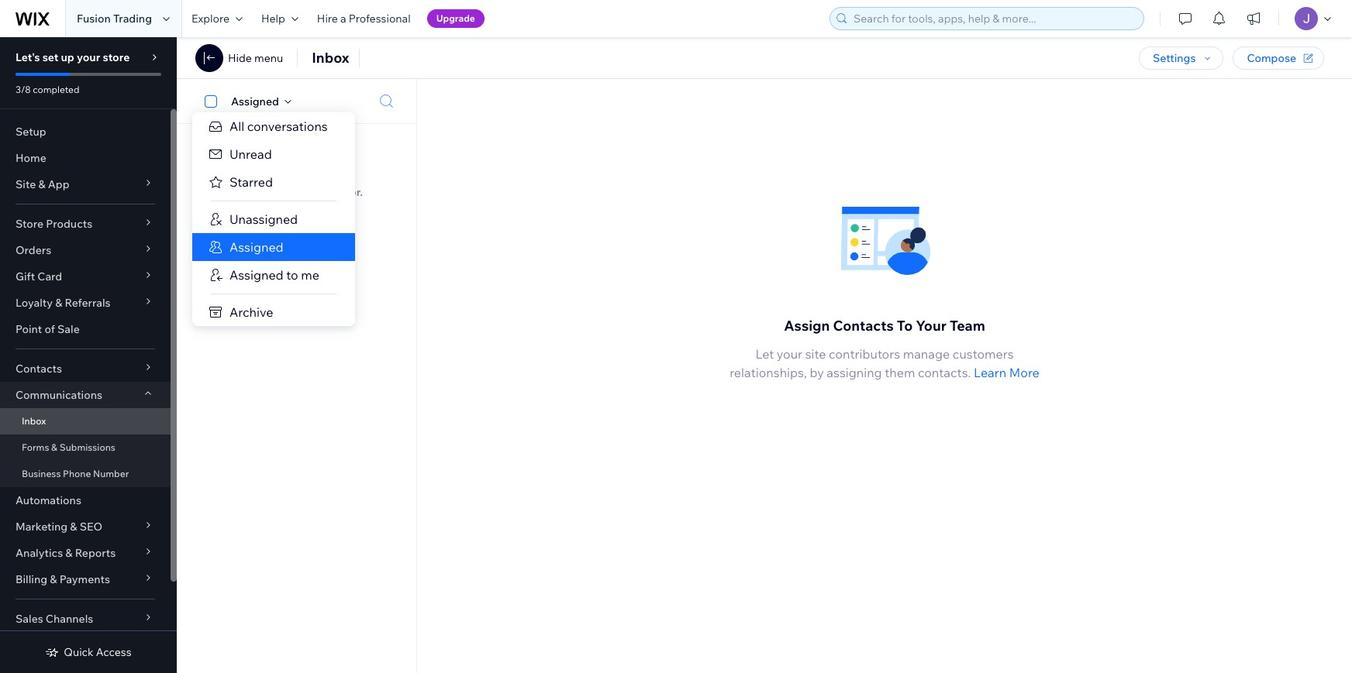 Task type: locate. For each thing, give the bounding box(es) containing it.
conversations inside no conversations are assigned to a contributor.
[[259, 171, 332, 185]]

conversations for assign contacts to your team
[[259, 171, 332, 185]]

& right site
[[38, 178, 45, 192]]

inbox up forms
[[22, 416, 46, 427]]

list box
[[192, 112, 355, 326]]

upgrade button
[[427, 9, 485, 28]]

your inside let your site contributors manage customers relationships, by assigning them contacts.
[[777, 347, 803, 362]]

assigned to me
[[230, 268, 319, 283]]

access
[[96, 646, 132, 660]]

conversations right "no" on the left top of page
[[259, 171, 332, 185]]

contacts
[[833, 317, 894, 335], [16, 362, 62, 376]]

your right let
[[777, 347, 803, 362]]

contributor.
[[302, 185, 363, 199]]

marketing & seo button
[[0, 514, 171, 540]]

inbox inside the sidebar element
[[22, 416, 46, 427]]

learn
[[974, 365, 1007, 381]]

& left seo
[[70, 520, 77, 534]]

seo
[[80, 520, 102, 534]]

0 horizontal spatial your
[[77, 50, 100, 64]]

& inside dropdown button
[[70, 520, 77, 534]]

app
[[48, 178, 69, 192]]

& left reports on the bottom left
[[65, 547, 73, 561]]

orders button
[[0, 237, 171, 264]]

to
[[280, 185, 291, 199], [286, 268, 298, 283]]

2 vertical spatial assigned
[[230, 268, 284, 283]]

conversations
[[247, 119, 328, 134], [259, 171, 332, 185]]

more
[[1009, 365, 1040, 381]]

learn more link
[[974, 364, 1040, 382]]

1 vertical spatial your
[[777, 347, 803, 362]]

quick access button
[[45, 646, 132, 660]]

a
[[340, 12, 346, 26], [293, 185, 299, 199]]

point
[[16, 323, 42, 337]]

hide menu button down the explore
[[195, 44, 283, 72]]

unread
[[230, 147, 272, 162]]

analytics & reports
[[16, 547, 116, 561]]

1 horizontal spatial your
[[777, 347, 803, 362]]

to inside no conversations are assigned to a contributor.
[[280, 185, 291, 199]]

payments
[[59, 573, 110, 587]]

store
[[103, 50, 130, 64]]

let's set up your store
[[16, 50, 130, 64]]

assigned down assigned option
[[230, 268, 284, 283]]

compose
[[1247, 51, 1297, 65]]

& for forms
[[51, 442, 57, 454]]

billing & payments button
[[0, 567, 171, 593]]

home
[[16, 151, 46, 165]]

1 vertical spatial inbox
[[22, 416, 46, 427]]

a inside no conversations are assigned to a contributor.
[[293, 185, 299, 199]]

let
[[756, 347, 774, 362]]

conversations for unread
[[247, 119, 328, 134]]

reports
[[75, 547, 116, 561]]

& inside dropdown button
[[65, 547, 73, 561]]

quick
[[64, 646, 94, 660]]

0 vertical spatial to
[[280, 185, 291, 199]]

& for billing
[[50, 573, 57, 587]]

a left contributor.
[[293, 185, 299, 199]]

conversations up unread
[[247, 119, 328, 134]]

hire
[[317, 12, 338, 26]]

0 vertical spatial conversations
[[247, 119, 328, 134]]

a right hire
[[340, 12, 346, 26]]

channels
[[46, 613, 93, 627]]

automations
[[16, 494, 81, 508]]

&
[[38, 178, 45, 192], [55, 296, 62, 310], [51, 442, 57, 454], [70, 520, 77, 534], [65, 547, 73, 561], [50, 573, 57, 587]]

0 vertical spatial inbox
[[312, 49, 349, 67]]

to right assigned in the left top of the page
[[280, 185, 291, 199]]

your
[[77, 50, 100, 64], [777, 347, 803, 362]]

1 vertical spatial contacts
[[16, 362, 62, 376]]

None checkbox
[[196, 92, 231, 110]]

assigned down unassigned
[[230, 240, 284, 255]]

analytics & reports button
[[0, 540, 171, 567]]

your right up
[[77, 50, 100, 64]]

& for loyalty
[[55, 296, 62, 310]]

1 vertical spatial assigned
[[230, 240, 284, 255]]

marketing
[[16, 520, 68, 534]]

forms & submissions link
[[0, 435, 171, 461]]

hide
[[228, 51, 252, 65]]

help button
[[252, 0, 308, 37]]

fusion trading
[[77, 12, 152, 26]]

1 vertical spatial conversations
[[259, 171, 332, 185]]

Search for tools, apps, help & more... field
[[849, 8, 1139, 29]]

& right forms
[[51, 442, 57, 454]]

3/8
[[16, 84, 31, 95]]

& inside "popup button"
[[38, 178, 45, 192]]

1 vertical spatial a
[[293, 185, 299, 199]]

submissions
[[59, 442, 115, 454]]

0 horizontal spatial a
[[293, 185, 299, 199]]

1 horizontal spatial contacts
[[833, 317, 894, 335]]

& right loyalty
[[55, 296, 62, 310]]

0 vertical spatial your
[[77, 50, 100, 64]]

inbox down hire
[[312, 49, 349, 67]]

0 horizontal spatial contacts
[[16, 362, 62, 376]]

to
[[897, 317, 913, 335]]

analytics
[[16, 547, 63, 561]]

contacts button
[[0, 356, 171, 382]]

0 vertical spatial a
[[340, 12, 346, 26]]

store products
[[16, 217, 92, 231]]

contacts up communications
[[16, 362, 62, 376]]

to left the me
[[286, 268, 298, 283]]

0 horizontal spatial inbox
[[22, 416, 46, 427]]

automations link
[[0, 488, 171, 514]]

assigned up all
[[231, 94, 279, 108]]

1 horizontal spatial a
[[340, 12, 346, 26]]

contacts up contributors
[[833, 317, 894, 335]]

point of sale link
[[0, 316, 171, 343]]

& right the billing at the left of the page
[[50, 573, 57, 587]]

customers
[[953, 347, 1014, 362]]

inbox
[[312, 49, 349, 67], [22, 416, 46, 427]]

hide menu button
[[195, 44, 283, 72], [228, 51, 283, 65]]

home link
[[0, 145, 171, 171]]

archive
[[230, 305, 273, 320]]

set
[[42, 50, 58, 64]]

site & app
[[16, 178, 69, 192]]

hire a professional
[[317, 12, 411, 26]]

assigned
[[231, 94, 279, 108], [230, 240, 284, 255], [230, 268, 284, 283]]



Task type: describe. For each thing, give the bounding box(es) containing it.
sale
[[57, 323, 80, 337]]

billing
[[16, 573, 47, 587]]

3/8 completed
[[16, 84, 79, 95]]

let's
[[16, 50, 40, 64]]

communications button
[[0, 382, 171, 409]]

orders
[[16, 243, 51, 257]]

1 vertical spatial to
[[286, 268, 298, 283]]

site
[[805, 347, 826, 362]]

site
[[16, 178, 36, 192]]

quick access
[[64, 646, 132, 660]]

relationships,
[[730, 365, 807, 381]]

your
[[916, 317, 947, 335]]

learn more
[[974, 365, 1040, 381]]

& for marketing
[[70, 520, 77, 534]]

loyalty & referrals button
[[0, 290, 171, 316]]

business
[[22, 468, 61, 480]]

assigned option
[[192, 233, 355, 261]]

me
[[301, 268, 319, 283]]

phone
[[63, 468, 91, 480]]

unassigned
[[230, 212, 298, 227]]

& for site
[[38, 178, 45, 192]]

by
[[810, 365, 824, 381]]

upgrade
[[436, 12, 475, 24]]

contributors
[[829, 347, 900, 362]]

site & app button
[[0, 171, 171, 198]]

forms & submissions
[[22, 442, 115, 454]]

explore
[[192, 12, 230, 26]]

completed
[[33, 84, 79, 95]]

contacts inside contacts dropdown button
[[16, 362, 62, 376]]

let your site contributors manage customers relationships, by assigning them contacts.
[[730, 347, 1014, 381]]

compose button
[[1233, 47, 1324, 70]]

forms
[[22, 442, 49, 454]]

professional
[[349, 12, 411, 26]]

card
[[37, 270, 62, 284]]

trading
[[113, 12, 152, 26]]

all
[[230, 119, 244, 134]]

no conversations are assigned to a contributor.
[[230, 171, 363, 199]]

inbox link
[[0, 409, 171, 435]]

team
[[950, 317, 985, 335]]

all conversations
[[230, 119, 328, 134]]

1 horizontal spatial inbox
[[312, 49, 349, 67]]

assigned
[[230, 185, 277, 199]]

starred
[[230, 174, 273, 190]]

store products button
[[0, 211, 171, 237]]

point of sale
[[16, 323, 80, 337]]

list box containing all conversations
[[192, 112, 355, 326]]

contacts.
[[918, 365, 971, 381]]

assign
[[784, 317, 830, 335]]

setup
[[16, 125, 46, 139]]

manage
[[903, 347, 950, 362]]

your inside the sidebar element
[[77, 50, 100, 64]]

sales channels
[[16, 613, 93, 627]]

0 vertical spatial assigned
[[231, 94, 279, 108]]

are
[[335, 171, 351, 185]]

number
[[93, 468, 129, 480]]

hide menu
[[228, 51, 283, 65]]

communications
[[16, 388, 102, 402]]

products
[[46, 217, 92, 231]]

business phone number
[[22, 468, 129, 480]]

hire a professional link
[[308, 0, 420, 37]]

setup link
[[0, 119, 171, 145]]

a inside "link"
[[340, 12, 346, 26]]

gift card button
[[0, 264, 171, 290]]

business phone number link
[[0, 461, 171, 488]]

assigning
[[827, 365, 882, 381]]

of
[[45, 323, 55, 337]]

up
[[61, 50, 74, 64]]

gift
[[16, 270, 35, 284]]

gift card
[[16, 270, 62, 284]]

help
[[261, 12, 285, 26]]

fusion
[[77, 12, 111, 26]]

sales
[[16, 613, 43, 627]]

them
[[885, 365, 915, 381]]

loyalty & referrals
[[16, 296, 111, 310]]

referrals
[[65, 296, 111, 310]]

0 vertical spatial contacts
[[833, 317, 894, 335]]

marketing & seo
[[16, 520, 102, 534]]

assigned inside assigned option
[[230, 240, 284, 255]]

& for analytics
[[65, 547, 73, 561]]

store
[[16, 217, 43, 231]]

sales channels button
[[0, 606, 171, 633]]

assign contacts to your team
[[784, 317, 985, 335]]

settings
[[1153, 51, 1196, 65]]

hide menu button down help
[[228, 51, 283, 65]]

sidebar element
[[0, 37, 177, 674]]



Task type: vqa. For each thing, say whether or not it's contained in the screenshot.
high-
no



